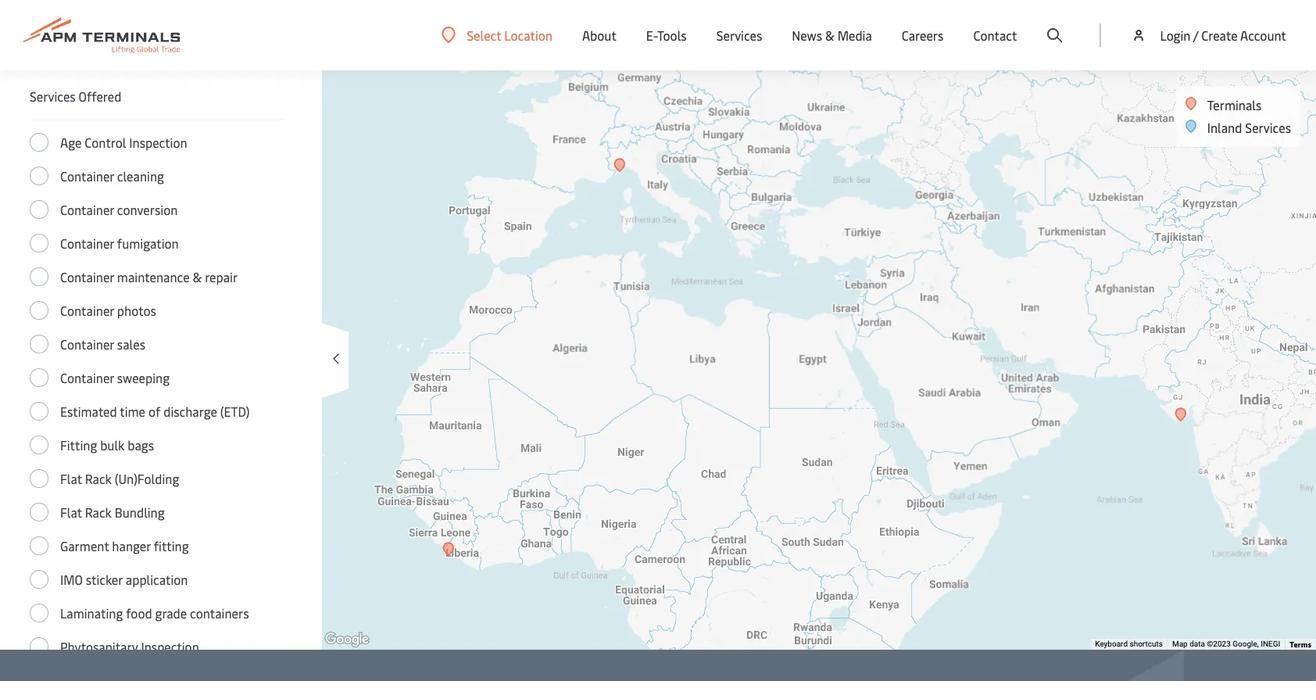 Task type: locate. For each thing, give the bounding box(es) containing it.
4 container from the top
[[60, 268, 114, 285]]

control
[[85, 134, 126, 151]]

2 container from the top
[[60, 201, 114, 218]]

2 vertical spatial services
[[1246, 119, 1292, 136]]

create
[[1202, 27, 1238, 44]]

Container sales radio
[[30, 335, 48, 353]]

1 horizontal spatial &
[[826, 27, 835, 44]]

1 vertical spatial services
[[30, 88, 76, 105]]

flat right flat rack  (un)folding radio
[[60, 470, 82, 487]]

inspection
[[129, 134, 187, 151], [141, 638, 199, 655]]

0 vertical spatial rack
[[85, 470, 112, 487]]

imo
[[60, 571, 83, 588]]

offered
[[79, 88, 121, 105]]

login / create account
[[1161, 27, 1287, 44]]

flat for flat rack bundling
[[60, 504, 82, 521]]

&
[[826, 27, 835, 44], [193, 268, 202, 285]]

1 rack from the top
[[85, 470, 112, 487]]

services for services offered
[[30, 88, 76, 105]]

container up estimated
[[60, 369, 114, 386]]

garment
[[60, 537, 109, 554]]

services
[[717, 27, 763, 44], [30, 88, 76, 105], [1246, 119, 1292, 136]]

estimated
[[60, 403, 117, 420]]

Container cleaning radio
[[30, 167, 48, 185]]

garment hanger fitting
[[60, 537, 189, 554]]

careers
[[902, 27, 944, 44]]

container for container maintenance & repair
[[60, 268, 114, 285]]

inspection down grade
[[141, 638, 199, 655]]

flat rack  (un)folding
[[60, 470, 179, 487]]

container for container photos
[[60, 302, 114, 319]]

terminals
[[1208, 96, 1262, 113]]

rack up garment
[[85, 504, 112, 521]]

fumigation
[[117, 235, 179, 252]]

container down container conversion
[[60, 235, 114, 252]]

Flat Rack Bundling radio
[[30, 503, 48, 522]]

2 flat from the top
[[60, 504, 82, 521]]

container down container cleaning
[[60, 201, 114, 218]]

5 container from the top
[[60, 302, 114, 319]]

container conversion
[[60, 201, 178, 218]]

sales
[[117, 335, 145, 353]]

container
[[60, 167, 114, 185], [60, 201, 114, 218], [60, 235, 114, 252], [60, 268, 114, 285], [60, 302, 114, 319], [60, 335, 114, 353], [60, 369, 114, 386]]

bags
[[128, 436, 154, 453]]

services left offered
[[30, 88, 76, 105]]

1 vertical spatial flat
[[60, 504, 82, 521]]

1 horizontal spatial services
[[717, 27, 763, 44]]

& right news
[[826, 27, 835, 44]]

1 container from the top
[[60, 167, 114, 185]]

0 vertical spatial &
[[826, 27, 835, 44]]

Container photos radio
[[30, 301, 48, 320]]

services down terminals
[[1246, 119, 1292, 136]]

rack for (un)folding
[[85, 470, 112, 487]]

6 container from the top
[[60, 335, 114, 353]]

e-tools
[[646, 27, 687, 44]]

sweeping
[[117, 369, 170, 386]]

maintenance
[[117, 268, 190, 285]]

e-tools button
[[646, 0, 687, 70]]

fitting
[[154, 537, 189, 554]]

flat
[[60, 470, 82, 487], [60, 504, 82, 521]]

0 horizontal spatial &
[[193, 268, 202, 285]]

keyboard
[[1096, 640, 1128, 648]]

7 container from the top
[[60, 369, 114, 386]]

select
[[467, 26, 501, 43]]

rack
[[85, 470, 112, 487], [85, 504, 112, 521]]

& left repair
[[193, 268, 202, 285]]

container for container sweeping
[[60, 369, 114, 386]]

flat rack bundling
[[60, 504, 165, 521]]

/
[[1194, 27, 1199, 44]]

phytosanitary inspection
[[60, 638, 199, 655]]

container for container cleaning
[[60, 167, 114, 185]]

1 vertical spatial inspection
[[141, 638, 199, 655]]

1 vertical spatial &
[[193, 268, 202, 285]]

grade
[[155, 604, 187, 622]]

news
[[792, 27, 823, 44]]

e-
[[646, 27, 658, 44]]

3 container from the top
[[60, 235, 114, 252]]

container down age
[[60, 167, 114, 185]]

inspection up cleaning
[[129, 134, 187, 151]]

0 vertical spatial services
[[717, 27, 763, 44]]

(etd)
[[220, 403, 250, 420]]

conversion
[[117, 201, 178, 218]]

fitting
[[60, 436, 97, 453]]

food
[[126, 604, 152, 622]]

google,
[[1233, 640, 1259, 648]]

container up container photos
[[60, 268, 114, 285]]

2 rack from the top
[[85, 504, 112, 521]]

rack down fitting bulk bags
[[85, 470, 112, 487]]

laminating
[[60, 604, 123, 622]]

of
[[149, 403, 161, 420]]

news & media button
[[792, 0, 872, 70]]

services offered
[[30, 88, 121, 105]]

1 vertical spatial rack
[[85, 504, 112, 521]]

bundling
[[115, 504, 165, 521]]

map region
[[147, 8, 1317, 681]]

services right "tools"
[[717, 27, 763, 44]]

flat right flat rack bundling option
[[60, 504, 82, 521]]

container up container sales at the left
[[60, 302, 114, 319]]

Laminating food grade containers radio
[[30, 604, 48, 622]]

container down container photos
[[60, 335, 114, 353]]

0 vertical spatial flat
[[60, 470, 82, 487]]

select location
[[467, 26, 553, 43]]

media
[[838, 27, 872, 44]]

1 flat from the top
[[60, 470, 82, 487]]

container for container fumigation
[[60, 235, 114, 252]]

inegi
[[1261, 640, 1281, 648]]

application
[[126, 571, 188, 588]]

login / create account link
[[1132, 0, 1287, 70]]

0 horizontal spatial services
[[30, 88, 76, 105]]

location
[[504, 26, 553, 43]]



Task type: describe. For each thing, give the bounding box(es) containing it.
repair
[[205, 268, 238, 285]]

map
[[1173, 640, 1188, 648]]

news & media
[[792, 27, 872, 44]]

container maintenance & repair
[[60, 268, 238, 285]]

inland services
[[1208, 119, 1292, 136]]

Age Control Inspection radio
[[30, 133, 48, 152]]

tools
[[658, 27, 687, 44]]

services button
[[717, 0, 763, 70]]

age control inspection
[[60, 134, 187, 151]]

keyboard shortcuts
[[1096, 640, 1163, 648]]

estimated time of discharge (etd)
[[60, 403, 250, 420]]

Container conversion radio
[[30, 200, 48, 219]]

select location button
[[442, 26, 553, 43]]

Fitting bulk bags radio
[[30, 436, 48, 454]]

IMO sticker application radio
[[30, 570, 48, 589]]

container for container sales
[[60, 335, 114, 353]]

containers
[[190, 604, 249, 622]]

Phytosanitary Inspection radio
[[30, 637, 48, 656]]

shortcuts
[[1130, 640, 1163, 648]]

flat for flat rack  (un)folding
[[60, 470, 82, 487]]

data
[[1190, 640, 1206, 648]]

container for container conversion
[[60, 201, 114, 218]]

phytosanitary
[[60, 638, 138, 655]]

rack for bundling
[[85, 504, 112, 521]]

cleaning
[[117, 167, 164, 185]]

careers button
[[902, 0, 944, 70]]

Container sweeping radio
[[30, 368, 48, 387]]

contact
[[974, 27, 1018, 44]]

Flat Rack  (Un)Folding radio
[[30, 469, 48, 488]]

terms link
[[1290, 639, 1312, 650]]

0 vertical spatial inspection
[[129, 134, 187, 151]]

Container fumigation radio
[[30, 234, 48, 253]]

discharge
[[164, 403, 217, 420]]

container cleaning
[[60, 167, 164, 185]]

google image
[[321, 629, 373, 650]]

laminating food grade containers
[[60, 604, 249, 622]]

Container maintenance & repair radio
[[30, 267, 48, 286]]

2 horizontal spatial services
[[1246, 119, 1292, 136]]

imo sticker application
[[60, 571, 188, 588]]

photos
[[117, 302, 156, 319]]

hanger
[[112, 537, 151, 554]]

(un)folding
[[115, 470, 179, 487]]

time
[[120, 403, 145, 420]]

©2023
[[1208, 640, 1231, 648]]

terms
[[1290, 639, 1312, 650]]

container photos
[[60, 302, 156, 319]]

& inside news & media dropdown button
[[826, 27, 835, 44]]

contact button
[[974, 0, 1018, 70]]

container sweeping
[[60, 369, 170, 386]]

Garment hanger fitting radio
[[30, 536, 48, 555]]

services for services
[[717, 27, 763, 44]]

Estimated time of discharge (ETD) radio
[[30, 402, 48, 421]]

about
[[582, 27, 617, 44]]

age
[[60, 134, 82, 151]]

about button
[[582, 0, 617, 70]]

account
[[1241, 27, 1287, 44]]

keyboard shortcuts button
[[1096, 639, 1163, 650]]

container fumigation
[[60, 235, 179, 252]]

sticker
[[86, 571, 123, 588]]

inland
[[1208, 119, 1243, 136]]

login
[[1161, 27, 1191, 44]]

bulk
[[100, 436, 125, 453]]

container sales
[[60, 335, 145, 353]]

fitting bulk bags
[[60, 436, 154, 453]]

map data ©2023 google, inegi
[[1173, 640, 1281, 648]]



Task type: vqa. For each thing, say whether or not it's contained in the screenshot.
BULK
yes



